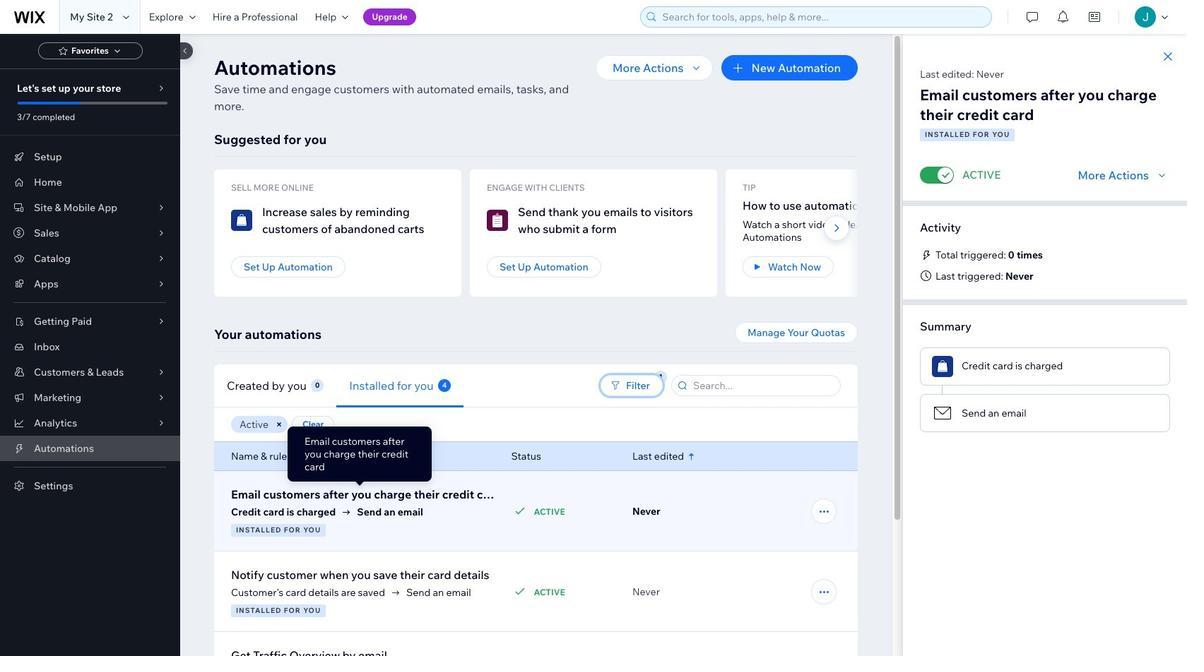 Task type: locate. For each thing, give the bounding box(es) containing it.
category image
[[231, 210, 252, 231], [932, 356, 954, 378]]

sidebar element
[[0, 34, 193, 657]]

0 vertical spatial category image
[[231, 210, 252, 231]]

list
[[214, 170, 1188, 297]]

1 horizontal spatial category image
[[932, 356, 954, 378]]

0 vertical spatial category image
[[487, 210, 508, 231]]

tab list
[[214, 364, 542, 408]]

1 horizontal spatial category image
[[932, 403, 954, 424]]

1 vertical spatial category image
[[932, 356, 954, 378]]

1 vertical spatial category image
[[932, 403, 954, 424]]

category image
[[487, 210, 508, 231], [932, 403, 954, 424]]

Search... field
[[689, 376, 836, 396]]

0 horizontal spatial category image
[[487, 210, 508, 231]]



Task type: vqa. For each thing, say whether or not it's contained in the screenshot.
Search for tools, apps, help & more... field
yes



Task type: describe. For each thing, give the bounding box(es) containing it.
0 horizontal spatial category image
[[231, 210, 252, 231]]

Search for tools, apps, help & more... field
[[658, 7, 988, 27]]



